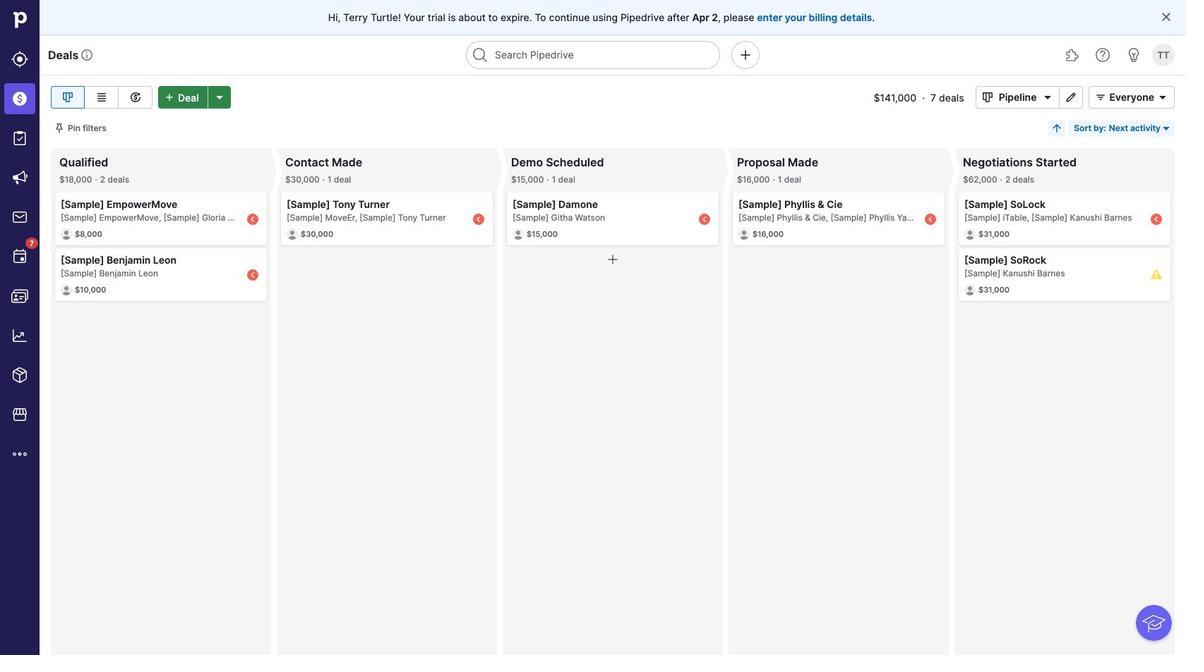 Task type: describe. For each thing, give the bounding box(es) containing it.
quick add image
[[737, 47, 754, 64]]

products image
[[11, 367, 28, 384]]

deals image
[[11, 90, 28, 107]]

home image
[[9, 9, 30, 30]]

knowledge center bot, also known as kc bot is an onboarding assistant that allows you to see the list of onboarding items in one place for quick and easy reference. this improves your in-app experience. image
[[1136, 606, 1172, 642]]

campaigns image
[[11, 169, 28, 186]]

color undefined image
[[11, 249, 28, 266]]

quick help image
[[1094, 47, 1111, 64]]

0 horizontal spatial color primary image
[[604, 251, 621, 268]]

contacts image
[[11, 288, 28, 305]]

sales assistant image
[[1126, 47, 1142, 64]]

edit pipeline image
[[1063, 92, 1080, 103]]

change order image
[[1052, 123, 1063, 134]]

pipeline image
[[59, 89, 76, 106]]

2 horizontal spatial color primary image
[[1155, 92, 1171, 103]]

info image
[[81, 49, 93, 61]]

marketplace image
[[11, 407, 28, 424]]



Task type: vqa. For each thing, say whether or not it's contained in the screenshot.
the right color primary icon
yes



Task type: locate. For each thing, give the bounding box(es) containing it.
menu item
[[0, 79, 40, 119]]

add deal options image
[[211, 92, 228, 103]]

menu
[[0, 0, 40, 656]]

add deal element
[[158, 86, 231, 109]]

leads image
[[11, 51, 28, 68]]

color primary image
[[979, 92, 996, 103], [1155, 92, 1171, 103], [604, 251, 621, 268]]

Search Pipedrive field
[[466, 41, 720, 69]]

projects image
[[11, 130, 28, 147]]

color primary image
[[1161, 11, 1172, 23], [1040, 92, 1057, 103], [1093, 92, 1110, 103], [54, 123, 65, 134], [1161, 123, 1172, 134]]

color primary inverted image
[[161, 92, 178, 103]]

insights image
[[11, 328, 28, 345]]

more image
[[11, 446, 28, 463]]

1 horizontal spatial color primary image
[[979, 92, 996, 103]]

list image
[[93, 89, 110, 106]]

sales inbox image
[[11, 209, 28, 226]]

forecast image
[[127, 89, 144, 106]]



